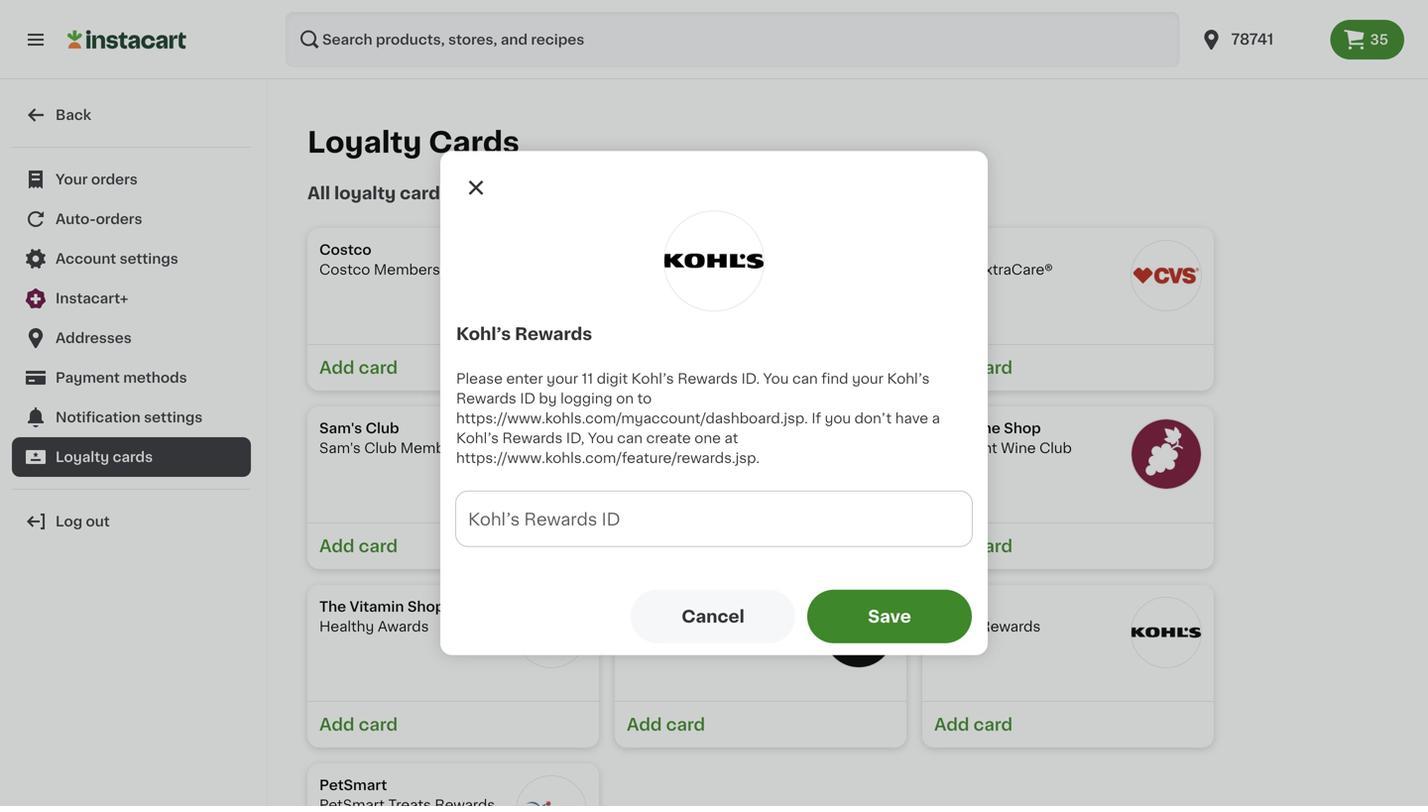 Task type: vqa. For each thing, say whether or not it's contained in the screenshot.
& for Laundry
no



Task type: locate. For each thing, give the bounding box(es) containing it.
0 vertical spatial randalls
[[627, 422, 689, 436]]

your orders link
[[12, 160, 251, 199]]

methods
[[123, 371, 187, 385]]

loyalty cards
[[308, 128, 520, 157]]

can left the find
[[793, 372, 818, 386]]

0 vertical spatial sephora
[[627, 600, 687, 614]]

0 horizontal spatial loyalty
[[56, 450, 109, 464]]

1 vertical spatial sephora
[[627, 620, 685, 634]]

0 horizontal spatial your
[[547, 372, 578, 386]]

rewards
[[515, 326, 593, 342], [678, 372, 738, 386], [456, 392, 517, 405], [503, 431, 563, 445], [981, 620, 1041, 634]]

add card button for kohl's rewards
[[923, 701, 1214, 748]]

find
[[822, 372, 849, 386]]

id
[[520, 392, 536, 405]]

the for the wine shop discount wine club
[[935, 422, 961, 436]]

randalls down the to
[[627, 422, 689, 436]]

enter
[[506, 372, 543, 386]]

orders for auto-orders
[[96, 212, 142, 226]]

membership inside costco costco membership
[[374, 263, 462, 277]]

2 randalls from the top
[[627, 441, 686, 455]]

you
[[764, 372, 789, 386], [588, 431, 614, 445]]

the for the vitamin shoppe® healthy awards
[[319, 600, 346, 614]]

randalls image
[[823, 419, 895, 490]]

your orders
[[56, 173, 138, 187]]

the wine shop discount wine club
[[935, 422, 1072, 455]]

settings for notification settings
[[144, 411, 203, 425]]

insider
[[742, 620, 790, 634]]

0 horizontal spatial wine
[[965, 422, 1001, 436]]

add for kohl's rewards
[[935, 717, 970, 734]]

Kohl's Rewards ID text field
[[456, 492, 972, 546]]

loyalty
[[308, 128, 422, 157], [56, 450, 109, 464]]

your right the find
[[852, 372, 884, 386]]

add card button for randalls for u®
[[615, 523, 907, 569]]

addresses
[[56, 331, 132, 345]]

0 vertical spatial sam's
[[319, 422, 362, 436]]

1 vertical spatial loyalty
[[56, 450, 109, 464]]

add for sam's club membership
[[319, 538, 355, 555]]

1 horizontal spatial loyalty
[[308, 128, 422, 157]]

card for sephora beauty insider
[[666, 717, 705, 734]]

0 vertical spatial costco
[[319, 243, 372, 257]]

cards down the notification settings link
[[113, 450, 153, 464]]

1 horizontal spatial cards
[[400, 185, 450, 202]]

1 sam's from the top
[[319, 422, 362, 436]]

sam's
[[319, 422, 362, 436], [319, 441, 361, 455]]

club
[[366, 422, 399, 436], [364, 441, 397, 455], [1040, 441, 1072, 455]]

1 sephora from the top
[[627, 600, 687, 614]]

care
[[661, 263, 694, 277]]

notification
[[56, 411, 141, 425]]

card for randalls for u®
[[666, 538, 705, 555]]

kohl's up the to
[[632, 372, 674, 386]]

membership
[[374, 263, 462, 277], [401, 441, 489, 455]]

can down https://www.kohls.com/myaccount/dashboard.jsp.
[[617, 431, 643, 445]]

kohl's down please
[[456, 431, 499, 445]]

add card
[[319, 360, 398, 377], [627, 360, 705, 377], [935, 360, 1013, 377], [319, 538, 398, 555], [627, 538, 705, 555], [935, 538, 1013, 555], [319, 717, 398, 734], [627, 717, 705, 734], [935, 717, 1013, 734]]

log
[[56, 515, 82, 529]]

0 horizontal spatial can
[[617, 431, 643, 445]]

randalls down https://www.kohls.com/myaccount/dashboard.jsp.
[[627, 441, 686, 455]]

1 vertical spatial costco
[[319, 263, 370, 277]]

0 vertical spatial loyalty
[[308, 128, 422, 157]]

0 vertical spatial settings
[[120, 252, 178, 266]]

orders up account settings
[[96, 212, 142, 226]]

add for cvs® extracare®
[[935, 360, 970, 377]]

add for costco membership
[[319, 360, 355, 377]]

kohl's down kohl's
[[935, 620, 977, 634]]

sephora image
[[823, 597, 895, 669]]

0 vertical spatial orders
[[91, 173, 138, 187]]

wine
[[965, 422, 1001, 436], [1001, 441, 1036, 455]]

costco
[[319, 243, 372, 257], [319, 263, 370, 277]]

0 vertical spatial the
[[935, 422, 961, 436]]

create
[[646, 431, 691, 445]]

out
[[86, 515, 110, 529]]

petco
[[627, 243, 669, 257]]

loyalty
[[334, 185, 396, 202]]

0 vertical spatial can
[[793, 372, 818, 386]]

account settings
[[56, 252, 178, 266]]

1 horizontal spatial the
[[935, 422, 961, 436]]

settings for account settings
[[120, 252, 178, 266]]

all
[[308, 185, 330, 202]]

extracare®
[[976, 263, 1053, 277]]

add card button for cvs® extracare®
[[923, 344, 1214, 391]]

0 vertical spatial cards
[[400, 185, 450, 202]]

1 vertical spatial settings
[[144, 411, 203, 425]]

kohl's
[[456, 326, 511, 342], [632, 372, 674, 386], [887, 372, 930, 386], [456, 431, 499, 445], [935, 620, 977, 634]]

kohl's rewards
[[456, 326, 593, 342]]

petco vital care
[[627, 243, 694, 277]]

your
[[547, 372, 578, 386], [852, 372, 884, 386]]

1 horizontal spatial can
[[793, 372, 818, 386]]

add card for costco membership
[[319, 360, 398, 377]]

1 vertical spatial orders
[[96, 212, 142, 226]]

wine up discount
[[965, 422, 1001, 436]]

1 randalls from the top
[[627, 422, 689, 436]]

club inside the wine shop discount wine club
[[1040, 441, 1072, 455]]

healthy
[[319, 620, 374, 634]]

save
[[868, 608, 912, 625]]

35 button
[[1331, 20, 1405, 60]]

auto-orders
[[56, 212, 142, 226]]

1 vertical spatial sam's
[[319, 441, 361, 455]]

add card button
[[308, 344, 599, 391], [615, 344, 907, 391], [923, 344, 1214, 391], [308, 523, 599, 569], [615, 523, 907, 569], [923, 523, 1214, 569], [308, 701, 599, 748], [615, 701, 907, 748], [923, 701, 1214, 748]]

settings up 'instacart+' link
[[120, 252, 178, 266]]

id,
[[566, 431, 585, 445]]

the inside the wine shop discount wine club
[[935, 422, 961, 436]]

2 your from the left
[[852, 372, 884, 386]]

auto-
[[56, 212, 96, 226]]

have
[[896, 411, 929, 425]]

card for vital care
[[666, 360, 705, 377]]

id.
[[742, 372, 760, 386]]

cancel
[[682, 608, 745, 625]]

account
[[56, 252, 116, 266]]

vital
[[627, 263, 657, 277]]

the
[[935, 422, 961, 436], [319, 600, 346, 614]]

orders up auto-orders at the top of page
[[91, 173, 138, 187]]

loyalty down notification
[[56, 450, 109, 464]]

1 vertical spatial randalls
[[627, 441, 686, 455]]

orders
[[91, 173, 138, 187], [96, 212, 142, 226]]

2 costco from the top
[[319, 263, 370, 277]]

1 vertical spatial cards
[[113, 450, 153, 464]]

settings down methods
[[144, 411, 203, 425]]

add card for sephora beauty insider
[[627, 717, 705, 734]]

1 horizontal spatial your
[[852, 372, 884, 386]]

loyalty cards
[[56, 450, 153, 464]]

kohl's up have
[[887, 372, 930, 386]]

on
[[616, 392, 634, 405]]

11
[[582, 372, 593, 386]]

card for kohl's rewards
[[974, 717, 1013, 734]]

payment methods link
[[12, 358, 251, 398]]

cards
[[400, 185, 450, 202], [113, 450, 153, 464]]

add card for cvs® extracare®
[[935, 360, 1013, 377]]

1 horizontal spatial you
[[764, 372, 789, 386]]

add card button for discount wine club
[[923, 523, 1214, 569]]

you up the https://www.kohls.com/feature/rewards.jsp.
[[588, 431, 614, 445]]

sephora
[[627, 600, 687, 614], [627, 620, 685, 634]]

back
[[56, 108, 91, 122]]

add for discount wine club
[[935, 538, 970, 555]]

add for randalls for u®
[[627, 538, 662, 555]]

you right "id."
[[764, 372, 789, 386]]

awards
[[378, 620, 429, 634]]

the up discount
[[935, 422, 961, 436]]

add card for sam's club membership
[[319, 538, 398, 555]]

1 vertical spatial can
[[617, 431, 643, 445]]

2 sephora from the top
[[627, 620, 685, 634]]

beauty
[[689, 620, 739, 634]]

0 horizontal spatial cards
[[113, 450, 153, 464]]

randalls
[[627, 422, 689, 436], [627, 441, 686, 455]]

add card for discount wine club
[[935, 538, 1013, 555]]

0 vertical spatial wine
[[965, 422, 1001, 436]]

kohl's rewards dialog
[[441, 151, 988, 655]]

loyalty up loyalty
[[308, 128, 422, 157]]

by
[[539, 392, 557, 405]]

notification settings link
[[12, 398, 251, 438]]

membership down all loyalty cards
[[374, 263, 462, 277]]

your up by
[[547, 372, 578, 386]]

vitamin
[[350, 600, 404, 614]]

for
[[690, 441, 709, 455]]

card
[[359, 360, 398, 377], [666, 360, 705, 377], [974, 360, 1013, 377], [359, 538, 398, 555], [666, 538, 705, 555], [974, 538, 1013, 555], [359, 717, 398, 734], [666, 717, 705, 734], [974, 717, 1013, 734]]

0 horizontal spatial the
[[319, 600, 346, 614]]

1 vertical spatial the
[[319, 600, 346, 614]]

1 vertical spatial membership
[[401, 441, 489, 455]]

0 vertical spatial membership
[[374, 263, 462, 277]]

costco image
[[516, 240, 587, 312]]

membership down please
[[401, 441, 489, 455]]

add for sephora beauty insider
[[627, 717, 662, 734]]

0 horizontal spatial you
[[588, 431, 614, 445]]

settings
[[120, 252, 178, 266], [144, 411, 203, 425]]

randalls randalls for u®
[[627, 422, 732, 455]]

the inside the vitamin shoppe® healthy awards
[[319, 600, 346, 614]]

the up 'healthy'
[[319, 600, 346, 614]]

can
[[793, 372, 818, 386], [617, 431, 643, 445]]

cards down loyalty cards
[[400, 185, 450, 202]]

add
[[319, 360, 355, 377], [627, 360, 662, 377], [935, 360, 970, 377], [319, 538, 355, 555], [627, 538, 662, 555], [935, 538, 970, 555], [319, 717, 355, 734], [627, 717, 662, 734], [935, 717, 970, 734]]

1 vertical spatial wine
[[1001, 441, 1036, 455]]

wine down the shop
[[1001, 441, 1036, 455]]



Task type: describe. For each thing, give the bounding box(es) containing it.
add card for healthy awards
[[319, 717, 398, 734]]

don't
[[855, 411, 892, 425]]

payment methods
[[56, 371, 187, 385]]

one
[[695, 431, 721, 445]]

u®
[[713, 441, 732, 455]]

instacart logo image
[[67, 28, 187, 52]]

cards
[[429, 128, 520, 157]]

auto-orders link
[[12, 199, 251, 239]]

please enter your 11 digit kohl's rewards id. you can find your kohl's rewards id by logging on to https://www.kohls.com/myaccount/dashboard.jsp. if you don't have a kohl's rewards id, you can create one at https://www.kohls.com/feature/rewards.jsp.
[[456, 372, 940, 465]]

instacart+
[[56, 292, 128, 306]]

add card button for sam's club membership
[[308, 523, 599, 569]]

add card button for sephora beauty insider
[[615, 701, 907, 748]]

sam's club image
[[516, 419, 587, 490]]

2 sam's from the top
[[319, 441, 361, 455]]

a
[[932, 411, 940, 425]]

account settings link
[[12, 239, 251, 279]]

costco costco membership
[[319, 243, 462, 277]]

kohl's
[[935, 600, 978, 614]]

0 vertical spatial you
[[764, 372, 789, 386]]

to
[[638, 392, 652, 405]]

logging
[[561, 392, 613, 405]]

1 your from the left
[[547, 372, 578, 386]]

orders for your orders
[[91, 173, 138, 187]]

membership inside sam's club sam's club membership
[[401, 441, 489, 455]]

save button
[[808, 590, 972, 644]]

card for sam's club membership
[[359, 538, 398, 555]]

digit
[[597, 372, 628, 386]]

at
[[725, 431, 739, 445]]

all loyalty cards
[[308, 185, 450, 202]]

rewards inside kohl's kohl's rewards
[[981, 620, 1041, 634]]

1 horizontal spatial wine
[[1001, 441, 1036, 455]]

card for discount wine club
[[974, 538, 1013, 555]]

cards inside loyalty cards link
[[113, 450, 153, 464]]

card for costco membership
[[359, 360, 398, 377]]

cvs®
[[935, 263, 973, 277]]

the wine shop image
[[1131, 419, 1202, 490]]

add card for vital care
[[627, 360, 705, 377]]

kohl's image
[[1131, 597, 1202, 669]]

back link
[[12, 95, 251, 135]]

add card button for healthy awards
[[308, 701, 599, 748]]

35
[[1371, 33, 1389, 47]]

loyalty for loyalty cards
[[308, 128, 422, 157]]

add card for randalls for u®
[[627, 538, 705, 555]]

the vitamin shoppe® image
[[516, 597, 587, 669]]

add for vital care
[[627, 360, 662, 377]]

instacart+ link
[[12, 279, 251, 318]]

your
[[56, 173, 88, 187]]

payment
[[56, 371, 120, 385]]

you
[[825, 411, 851, 425]]

notification settings
[[56, 411, 203, 425]]

1 costco from the top
[[319, 243, 372, 257]]

log out link
[[12, 502, 251, 542]]

petco image
[[823, 240, 895, 312]]

kohl's kohl's rewards
[[935, 600, 1041, 634]]

sam's club sam's club membership
[[319, 422, 489, 455]]

log out
[[56, 515, 110, 529]]

add card button for costco membership
[[308, 344, 599, 391]]

card for healthy awards
[[359, 717, 398, 734]]

shoppe®
[[408, 600, 471, 614]]

add for healthy awards
[[319, 717, 355, 734]]

add card button for vital care
[[615, 344, 907, 391]]

loyalty for loyalty cards
[[56, 450, 109, 464]]

cancel button
[[631, 590, 796, 644]]

addresses link
[[12, 318, 251, 358]]

shop
[[1004, 422, 1041, 436]]

discount
[[935, 441, 998, 455]]

the vitamin shoppe® healthy awards
[[319, 600, 471, 634]]

loyalty cards link
[[12, 438, 251, 477]]

please
[[456, 372, 503, 386]]

kohl's inside kohl's kohl's rewards
[[935, 620, 977, 634]]

cvs® image
[[1131, 240, 1202, 312]]

cvs® extracare®
[[935, 263, 1053, 277]]

1 vertical spatial you
[[588, 431, 614, 445]]

card for cvs® extracare®
[[974, 360, 1013, 377]]

https://www.kohls.com/feature/rewards.jsp.
[[456, 451, 760, 465]]

add card for kohl's rewards
[[935, 717, 1013, 734]]

if
[[812, 411, 821, 425]]

kohl's rewards image
[[664, 211, 765, 312]]

petsmart
[[319, 779, 387, 793]]

kohl's up please
[[456, 326, 511, 342]]

https://www.kohls.com/myaccount/dashboard.jsp.
[[456, 411, 808, 425]]

sephora sephora beauty insider
[[627, 600, 790, 634]]



